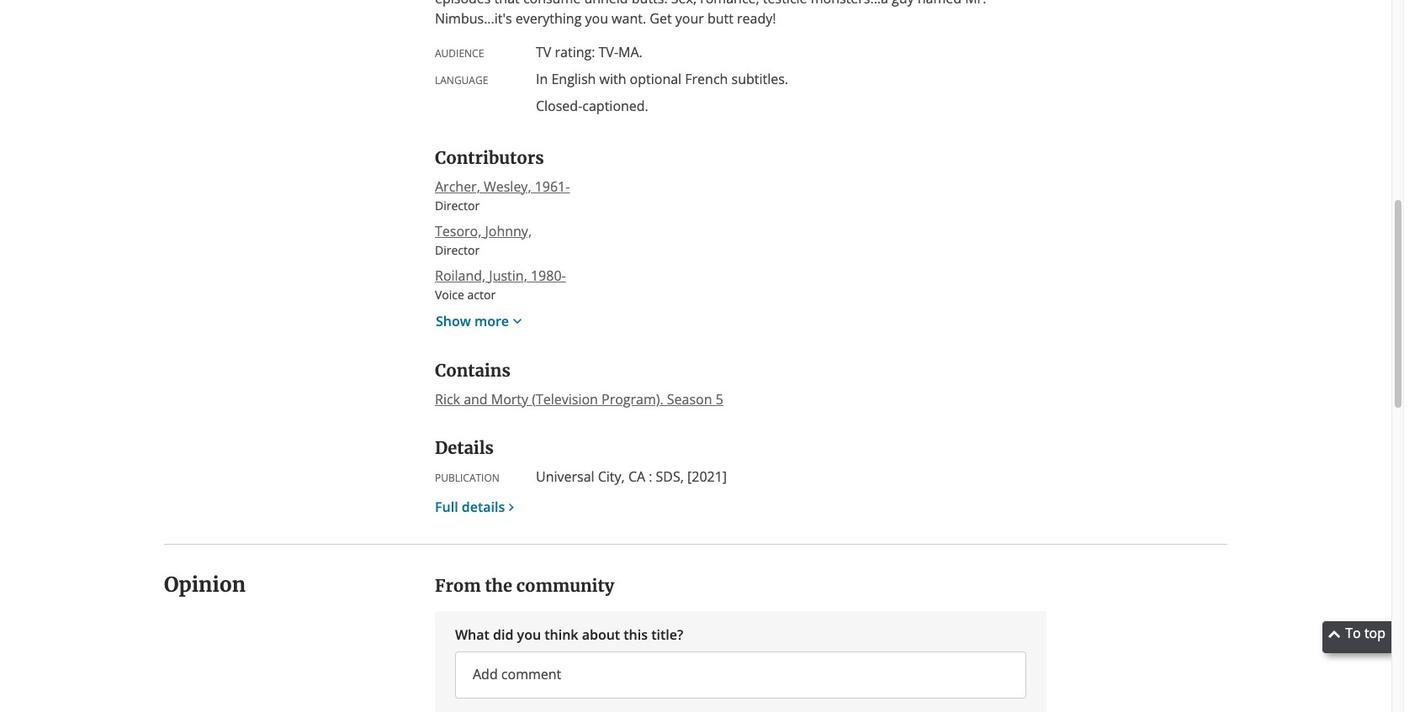 Task type: vqa. For each thing, say whether or not it's contained in the screenshot.
Assault On Hill 400
no



Task type: describe. For each thing, give the bounding box(es) containing it.
universal city, ca : sds, [2021]
[[536, 468, 727, 486]]

comment
[[502, 665, 562, 684]]

what
[[455, 626, 490, 644]]

morty
[[491, 390, 529, 409]]

5
[[716, 390, 724, 409]]

community
[[517, 575, 615, 596]]

full details
[[435, 498, 505, 516]]

svg chevron down image
[[509, 313, 526, 330]]

tesoro,
[[435, 222, 482, 240]]

rating:
[[555, 43, 595, 61]]

title?
[[652, 626, 684, 644]]

archer, wesley, 1961- link
[[435, 176, 570, 197]]

svg arrow medium up image
[[1329, 629, 1343, 642]]

rick
[[435, 390, 460, 409]]

with
[[600, 69, 627, 88]]

in
[[536, 69, 548, 88]]

1961-
[[535, 177, 570, 196]]

details
[[435, 437, 494, 458]]

in english with optional french subtitles. closed-captioned.
[[536, 69, 789, 115]]

this
[[624, 626, 648, 644]]

rick and morty (television program). season 5
[[435, 390, 724, 409]]

captioned.
[[583, 96, 649, 115]]

add
[[473, 665, 498, 684]]

universal
[[536, 468, 595, 486]]

1980-
[[531, 266, 566, 285]]

details
[[462, 498, 505, 516]]

show more button
[[435, 310, 527, 332]]

top
[[1365, 625, 1386, 643]]

you
[[517, 626, 541, 644]]

and
[[464, 390, 488, 409]]

tv
[[536, 43, 552, 61]]

roiland,
[[435, 266, 486, 285]]

contributors
[[435, 147, 544, 168]]

2 director from the top
[[435, 242, 480, 258]]

svg chevron right image
[[504, 500, 520, 516]]

johnny,
[[485, 222, 532, 240]]

(television
[[532, 390, 598, 409]]

archer,
[[435, 177, 480, 196]]

rick and morty (television program). season 5 link
[[435, 389, 724, 410]]

about
[[582, 626, 621, 644]]

full
[[435, 498, 458, 516]]



Task type: locate. For each thing, give the bounding box(es) containing it.
optional
[[630, 69, 682, 88]]

roiland, justin, 1980- link
[[435, 266, 566, 286]]

:
[[649, 468, 653, 486]]

the
[[485, 575, 513, 596]]

more
[[475, 312, 509, 330]]

what did you think about this title?
[[455, 626, 684, 644]]

audience
[[435, 46, 484, 60]]

[2021]
[[688, 468, 727, 486]]

to top
[[1346, 625, 1386, 643]]

french
[[685, 69, 728, 88]]

voice
[[435, 287, 465, 303]]

show more
[[436, 312, 509, 330]]

city,
[[598, 468, 625, 486]]

ma.
[[619, 43, 643, 61]]

think
[[545, 626, 579, 644]]

archer, wesley, 1961- director tesoro, johnny, director roiland, justin, 1980- voice actor
[[435, 177, 570, 303]]

contains
[[435, 360, 511, 381]]

director down "archer,"
[[435, 197, 480, 213]]

show
[[436, 312, 471, 330]]

publication
[[435, 471, 500, 485]]

from
[[435, 575, 481, 596]]

tv-
[[599, 43, 619, 61]]

to top button
[[1323, 622, 1392, 654]]

ca
[[629, 468, 646, 486]]

sds,
[[656, 468, 684, 486]]

did
[[493, 626, 514, 644]]

from the community
[[435, 575, 615, 596]]

justin,
[[489, 266, 528, 285]]

closed-
[[536, 96, 583, 115]]

1 vertical spatial director
[[435, 242, 480, 258]]

language
[[435, 73, 489, 87]]

director
[[435, 197, 480, 213], [435, 242, 480, 258]]

tesoro, johnny, link
[[435, 221, 532, 241]]

1 director from the top
[[435, 197, 480, 213]]

full details link
[[435, 498, 520, 516]]

season
[[667, 390, 713, 409]]

english
[[552, 69, 596, 88]]

add comment
[[473, 665, 562, 684]]

to
[[1346, 625, 1362, 643]]

subtitles.
[[732, 69, 789, 88]]

0 vertical spatial director
[[435, 197, 480, 213]]

add comment button
[[455, 652, 1027, 699]]

director down tesoro,
[[435, 242, 480, 258]]

wesley,
[[484, 177, 532, 196]]

opinion
[[164, 572, 246, 598]]

tv rating: tv-ma.
[[536, 43, 643, 61]]

actor
[[468, 287, 496, 303]]

program).
[[602, 390, 664, 409]]



